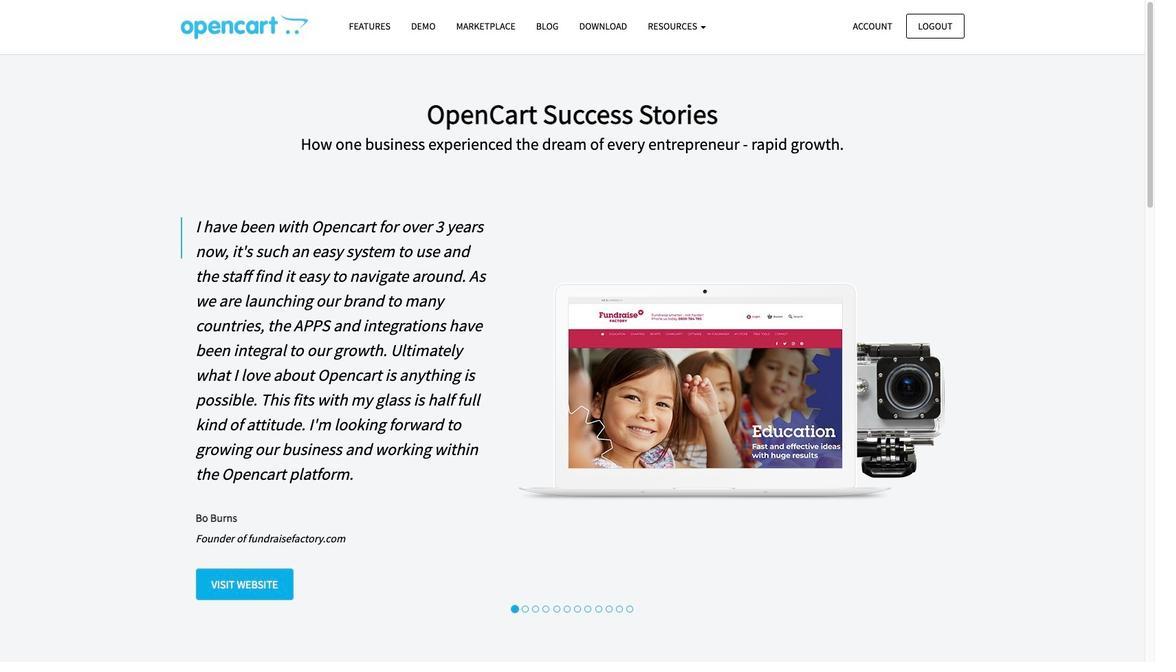 Task type: describe. For each thing, give the bounding box(es) containing it.
opencart - showcase image
[[181, 14, 308, 39]]



Task type: vqa. For each thing, say whether or not it's contained in the screenshot.
OpenCart - Showcase IMAGE
yes



